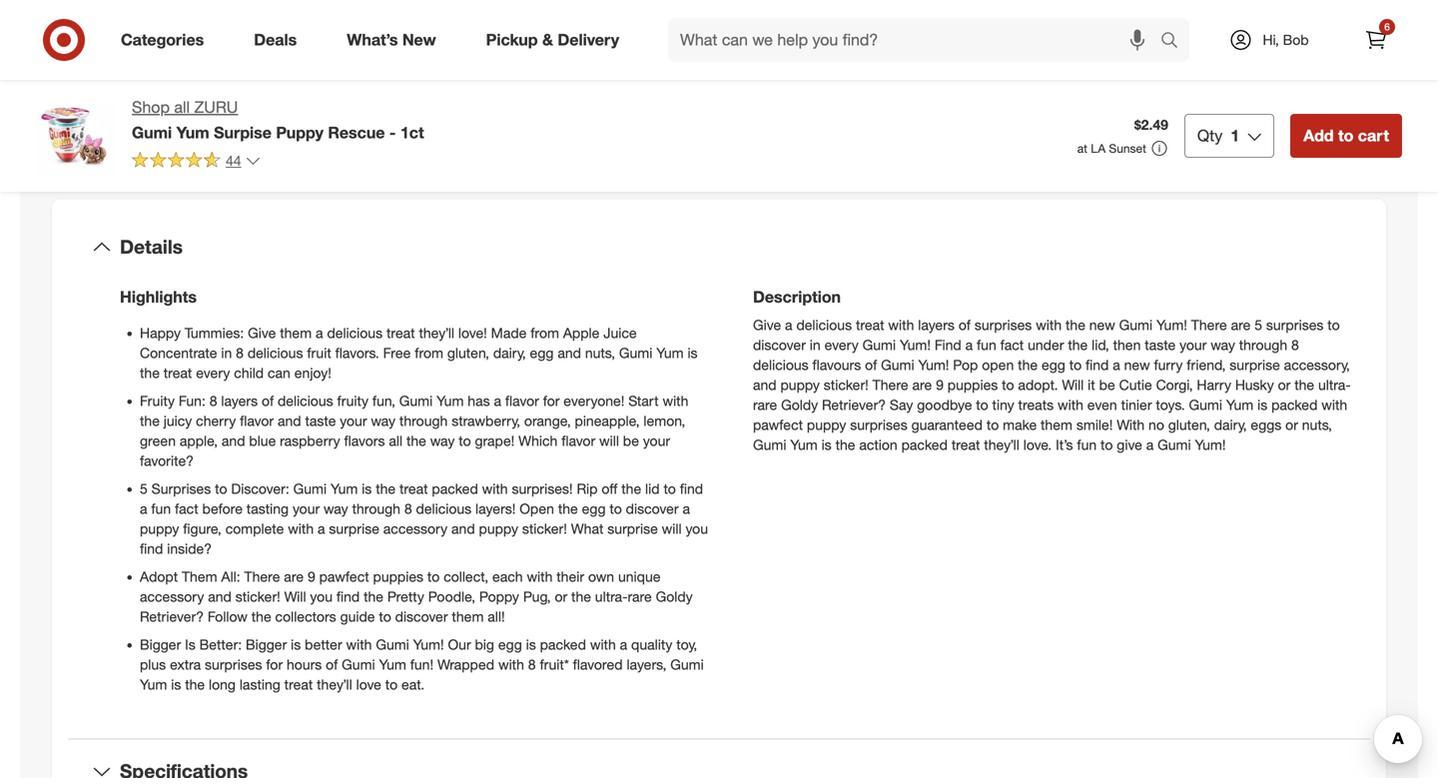 Task type: vqa. For each thing, say whether or not it's contained in the screenshot.
rightmost Serving
no



Task type: locate. For each thing, give the bounding box(es) containing it.
0 horizontal spatial dairy,
[[493, 344, 526, 362]]

1 vertical spatial they'll
[[984, 436, 1020, 454]]

with up lemon,
[[663, 392, 689, 410]]

1
[[1231, 126, 1240, 145]]

all
[[174, 97, 190, 117], [389, 432, 403, 450]]

sticker! inside 5 surprises to discover: gumi yum is the treat packed with surprises! rip off the lid to find a fun fact before tasting your way through 8 delicious layers! open the egg to discover a puppy figure, complete with a surprise accessory and puppy sticker! what surprise will you find inside?
[[522, 520, 567, 537]]

yum! inside bigger is better: bigger is better with gumi yum! our big egg is packed with a quality toy, plus extra surprises for hours of gumi yum fun! wrapped with 8 fruit* flavored layers, gumi yum is the long lasting treat they'll love to eat.
[[413, 636, 444, 653]]

1 vertical spatial 5
[[140, 480, 148, 498]]

5
[[1255, 316, 1263, 334], [140, 480, 148, 498]]

0 vertical spatial all
[[174, 97, 190, 117]]

yum inside 'happy tummies: give them a delicious treat they'll love! made from apple juice concentrate in 8 delicious fruit flavors. free from gluten, dairy, egg and nuts, gumi yum is the treat every child can enjoy!'
[[657, 344, 684, 362]]

cart
[[1358, 126, 1390, 145]]

they'll inside bigger is better: bigger is better with gumi yum! our big egg is packed with a quality toy, plus extra surprises for hours of gumi yum fun! wrapped with 8 fruit* flavored layers, gumi yum is the long lasting treat they'll love to eat.
[[317, 676, 352, 693]]

1 vertical spatial accessory
[[140, 588, 204, 605]]

pretty
[[387, 588, 424, 605]]

goodbye
[[917, 396, 972, 414]]

0 horizontal spatial goldy
[[656, 588, 693, 605]]

0 horizontal spatial you
[[310, 588, 333, 605]]

under
[[1028, 336, 1064, 354]]

1 horizontal spatial flavor
[[505, 392, 539, 410]]

sunset
[[1109, 141, 1147, 156]]

yum down plus
[[140, 676, 167, 693]]

0 vertical spatial be
[[1099, 376, 1116, 394]]

discover inside description give a delicious treat with layers of surprises with the new gumi yum! there are 5 surprises to discover in every gumi yum! find a fun fact under the lid, then taste your way through 8 delicious flavours of gumi yum! pop open the egg to find a new furry friend, surprise accessory, and puppy sticker! there are 9 puppies to adopt. will it be cutie corgi, harry husky or the ultra- rare goldy retriever? say goodbye to tiny treats with even tinier toys. gumi yum is packed with pawfect puppy surprises guaranteed to make them smile! with no gluten, dairy, eggs or nuts, gumi yum is the action packed treat they'll love. it's fun to give a gumi yum!
[[753, 336, 806, 354]]

eat.
[[402, 676, 425, 693]]

surprises inside bigger is better: bigger is better with gumi yum! our big egg is packed with a quality toy, plus extra surprises for hours of gumi yum fun! wrapped with 8 fruit* flavored layers, gumi yum is the long lasting treat they'll love to eat.
[[205, 656, 262, 673]]

find up adopt
[[140, 540, 163, 557]]

8 inside bigger is better: bigger is better with gumi yum! our big egg is packed with a quality toy, plus extra surprises for hours of gumi yum fun! wrapped with 8 fruit* flavored layers, gumi yum is the long lasting treat they'll love to eat.
[[528, 656, 536, 673]]

0 vertical spatial will
[[599, 432, 619, 450]]

hi,
[[1263, 31, 1279, 48]]

them inside description give a delicious treat with layers of surprises with the new gumi yum! there are 5 surprises to discover in every gumi yum! find a fun fact under the lid, then taste your way through 8 delicious flavours of gumi yum! pop open the egg to find a new furry friend, surprise accessory, and puppy sticker! there are 9 puppies to adopt. will it be cutie corgi, harry husky or the ultra- rare goldy retriever? say goodbye to tiny treats with even tinier toys. gumi yum is packed with pawfect puppy surprises guaranteed to make them smile! with no gluten, dairy, eggs or nuts, gumi yum is the action packed treat they'll love. it's fun to give a gumi yum!
[[1041, 416, 1073, 434]]

1 vertical spatial every
[[196, 364, 230, 382]]

5 inside 5 surprises to discover: gumi yum is the treat packed with surprises! rip off the lid to find a fun fact before tasting your way through 8 delicious layers! open the egg to discover a puppy figure, complete with a surprise accessory and puppy sticker! what surprise will you find inside?
[[140, 480, 148, 498]]

give inside description give a delicious treat with layers of surprises with the new gumi yum! there are 5 surprises to discover in every gumi yum! find a fun fact under the lid, then taste your way through 8 delicious flavours of gumi yum! pop open the egg to find a new furry friend, surprise accessory, and puppy sticker! there are 9 puppies to adopt. will it be cutie corgi, harry husky or the ultra- rare goldy retriever? say goodbye to tiny treats with even tinier toys. gumi yum is packed with pawfect puppy surprises guaranteed to make them smile! with no gluten, dairy, eggs or nuts, gumi yum is the action packed treat they'll love. it's fun to give a gumi yum!
[[753, 316, 781, 334]]

way down fun,
[[371, 412, 396, 430]]

surprise down lid
[[608, 520, 658, 537]]

or right the 'eggs'
[[1286, 416, 1299, 434]]

guide
[[340, 608, 375, 625]]

1 vertical spatial dairy,
[[1215, 416, 1247, 434]]

1 vertical spatial rare
[[628, 588, 652, 605]]

be inside fruity fun: 8 layers of delicious fruity fun, gumi yum has a flavor for everyone! start with the juicy cherry flavor and taste your way through strawberry, orange, pineapple, lemon, green apple, and blue raspberry flavors all the way to grape! which flavor will be your favorite?
[[623, 432, 639, 450]]

0 vertical spatial will
[[1062, 376, 1084, 394]]

1 vertical spatial discover
[[626, 500, 679, 518]]

or right husky
[[1278, 376, 1291, 394]]

rare inside adopt them all: there are 9 pawfect puppies to collect, each with their own unique accessory and sticker! will you find the pretty poodle, poppy pug, or the ultra-rare goldy retriever? follow the collectors guide to discover them all!
[[628, 588, 652, 605]]

will inside 5 surprises to discover: gumi yum is the treat packed with surprises! rip off the lid to find a fun fact before tasting your way through 8 delicious layers! open the egg to discover a puppy figure, complete with a surprise accessory and puppy sticker! what surprise will you find inside?
[[662, 520, 682, 537]]

1 vertical spatial 9
[[308, 568, 315, 585]]

0 horizontal spatial for
[[266, 656, 283, 673]]

and inside adopt them all: there are 9 pawfect puppies to collect, each with their own unique accessory and sticker! will you find the pretty poodle, poppy pug, or the ultra-rare goldy retriever? follow the collectors guide to discover them all!
[[208, 588, 232, 605]]

for up orange,
[[543, 392, 560, 410]]

you inside 5 surprises to discover: gumi yum is the treat packed with surprises! rip off the lid to find a fun fact before tasting your way through 8 delicious layers! open the egg to discover a puppy figure, complete with a surprise accessory and puppy sticker! what surprise will you find inside?
[[686, 520, 708, 537]]

deals
[[254, 30, 297, 50]]

dairy, down the made at the top of the page
[[493, 344, 526, 362]]

packed inside bigger is better: bigger is better with gumi yum! our big egg is packed with a quality toy, plus extra surprises for hours of gumi yum fun! wrapped with 8 fruit* flavored layers, gumi yum is the long lasting treat they'll love to eat.
[[540, 636, 586, 653]]

them up it's
[[1041, 416, 1073, 434]]

1 horizontal spatial for
[[543, 392, 560, 410]]

retriever? inside description give a delicious treat with layers of surprises with the new gumi yum! there are 5 surprises to discover in every gumi yum! find a fun fact under the lid, then taste your way through 8 delicious flavours of gumi yum! pop open the egg to find a new furry friend, surprise accessory, and puppy sticker! there are 9 puppies to adopt. will it be cutie corgi, harry husky or the ultra- rare goldy retriever? say goodbye to tiny treats with even tinier toys. gumi yum is packed with pawfect puppy surprises guaranteed to make them smile! with no gluten, dairy, eggs or nuts, gumi yum is the action packed treat they'll love. it's fun to give a gumi yum!
[[822, 396, 886, 414]]

egg up what
[[582, 500, 606, 518]]

flavor up orange,
[[505, 392, 539, 410]]

surprise up husky
[[1230, 356, 1281, 374]]

say
[[890, 396, 914, 414]]

2 vertical spatial them
[[452, 608, 484, 625]]

from right the made at the top of the page
[[531, 324, 559, 342]]

1 vertical spatial will
[[284, 588, 306, 605]]

love
[[356, 676, 381, 693]]

0 horizontal spatial they'll
[[317, 676, 352, 693]]

find down "lid,"
[[1086, 356, 1109, 374]]

0 horizontal spatial in
[[221, 344, 232, 362]]

1 vertical spatial for
[[266, 656, 283, 673]]

accessory down adopt
[[140, 588, 204, 605]]

off
[[602, 480, 618, 498]]

1 vertical spatial from
[[415, 344, 444, 362]]

0 vertical spatial retriever?
[[822, 396, 886, 414]]

1 vertical spatial gluten,
[[1169, 416, 1211, 434]]

9 up the goodbye
[[936, 376, 944, 394]]

2 vertical spatial they'll
[[317, 676, 352, 693]]

8
[[1292, 336, 1300, 354], [236, 344, 244, 362], [210, 392, 217, 410], [404, 500, 412, 518], [528, 656, 536, 673]]

0 horizontal spatial every
[[196, 364, 230, 382]]

0 horizontal spatial 9
[[308, 568, 315, 585]]

1 horizontal spatial nuts,
[[1303, 416, 1333, 434]]

and down description
[[753, 376, 777, 394]]

to
[[1339, 126, 1354, 145], [1328, 316, 1340, 334], [1070, 356, 1082, 374], [1002, 376, 1015, 394], [976, 396, 989, 414], [987, 416, 999, 434], [459, 432, 471, 450], [1101, 436, 1113, 454], [215, 480, 227, 498], [664, 480, 676, 498], [610, 500, 622, 518], [428, 568, 440, 585], [379, 608, 391, 625], [385, 676, 398, 693]]

in
[[810, 336, 821, 354], [221, 344, 232, 362]]

0 vertical spatial discover
[[753, 336, 806, 354]]

delicious inside 5 surprises to discover: gumi yum is the treat packed with surprises! rip off the lid to find a fun fact before tasting your way through 8 delicious layers! open the egg to discover a puppy figure, complete with a surprise accessory and puppy sticker! what surprise will you find inside?
[[416, 500, 472, 518]]

there up 'friend,' on the right of page
[[1192, 316, 1227, 334]]

way up 'friend,' on the right of page
[[1211, 336, 1236, 354]]

1 vertical spatial new
[[1125, 356, 1150, 374]]

8 inside 'happy tummies: give them a delicious treat they'll love! made from apple juice concentrate in 8 delicious fruit flavors. free from gluten, dairy, egg and nuts, gumi yum is the treat every child can enjoy!'
[[236, 344, 244, 362]]

for up lasting at the bottom left of page
[[266, 656, 283, 673]]

and down cherry
[[222, 432, 245, 450]]

yum! up "fun!"
[[413, 636, 444, 653]]

1 bigger from the left
[[140, 636, 181, 653]]

new
[[1090, 316, 1116, 334], [1125, 356, 1150, 374]]

0 horizontal spatial nuts,
[[585, 344, 615, 362]]

pop
[[953, 356, 978, 374]]

them inside 'happy tummies: give them a delicious treat they'll love! made from apple juice concentrate in 8 delicious fruit flavors. free from gluten, dairy, egg and nuts, gumi yum is the treat every child can enjoy!'
[[280, 324, 312, 342]]

a right has
[[494, 392, 502, 410]]

fact
[[1001, 336, 1024, 354], [175, 500, 198, 518]]

juice
[[604, 324, 637, 342]]

1 vertical spatial pawfect
[[319, 568, 369, 585]]

action
[[860, 436, 898, 454]]

2 horizontal spatial discover
[[753, 336, 806, 354]]

gumi
[[132, 123, 172, 142], [1120, 316, 1153, 334], [863, 336, 896, 354], [619, 344, 653, 362], [881, 356, 915, 374], [399, 392, 433, 410], [1189, 396, 1223, 414], [753, 436, 787, 454], [1158, 436, 1191, 454], [293, 480, 327, 498], [376, 636, 409, 653], [342, 656, 375, 673], [671, 656, 704, 673]]

and inside 5 surprises to discover: gumi yum is the treat packed with surprises! rip off the lid to find a fun fact before tasting your way through 8 delicious layers! open the egg to discover a puppy figure, complete with a surprise accessory and puppy sticker! what surprise will you find inside?
[[452, 520, 475, 537]]

way
[[1211, 336, 1236, 354], [371, 412, 396, 430], [430, 432, 455, 450], [324, 500, 348, 518]]

packed down guaranteed
[[902, 436, 948, 454]]

them up fruit
[[280, 324, 312, 342]]

1 horizontal spatial are
[[913, 376, 932, 394]]

all inside shop all zuru gumi yum surpise puppy rescue - 1ct
[[174, 97, 190, 117]]

1 vertical spatial all
[[389, 432, 403, 450]]

for inside bigger is better: bigger is better with gumi yum! our big egg is packed with a quality toy, plus extra surprises for hours of gumi yum fun! wrapped with 8 fruit* flavored layers, gumi yum is the long lasting treat they'll love to eat.
[[266, 656, 283, 673]]

guaranteed
[[912, 416, 983, 434]]

egg right the big
[[498, 636, 522, 653]]

give down description
[[753, 316, 781, 334]]

flavor down the pineapple,
[[562, 432, 596, 450]]

child
[[234, 364, 264, 382]]

0 horizontal spatial will
[[599, 432, 619, 450]]

through left strawberry,
[[400, 412, 448, 430]]

orange,
[[524, 412, 571, 430]]

treat down fruity fun: 8 layers of delicious fruity fun, gumi yum has a flavor for everyone! start with the juicy cherry flavor and taste your way through strawberry, orange, pineapple, lemon, green apple, and blue raspberry flavors all the way to grape! which flavor will be your favorite?
[[400, 480, 428, 498]]

ultra- down own
[[595, 588, 628, 605]]

rare inside description give a delicious treat with layers of surprises with the new gumi yum! there are 5 surprises to discover in every gumi yum! find a fun fact under the lid, then taste your way through 8 delicious flavours of gumi yum! pop open the egg to find a new furry friend, surprise accessory, and puppy sticker! there are 9 puppies to adopt. will it be cutie corgi, harry husky or the ultra- rare goldy retriever? say goodbye to tiny treats with even tinier toys. gumi yum is packed with pawfect puppy surprises guaranteed to make them smile! with no gluten, dairy, eggs or nuts, gumi yum is the action packed treat they'll love. it's fun to give a gumi yum!
[[753, 396, 777, 414]]

1 horizontal spatial discover
[[626, 500, 679, 518]]

from
[[531, 324, 559, 342], [415, 344, 444, 362]]

puppy
[[781, 376, 820, 394], [807, 416, 847, 434], [140, 520, 179, 537], [479, 520, 518, 537]]

will inside fruity fun: 8 layers of delicious fruity fun, gumi yum has a flavor for everyone! start with the juicy cherry flavor and taste your way through strawberry, orange, pineapple, lemon, green apple, and blue raspberry flavors all the way to grape! which flavor will be your favorite?
[[599, 432, 619, 450]]

be
[[1099, 376, 1116, 394], [623, 432, 639, 450]]

unique
[[618, 568, 661, 585]]

1 vertical spatial sticker!
[[522, 520, 567, 537]]

qty
[[1198, 126, 1223, 145]]

puppies down pop in the top right of the page
[[948, 376, 998, 394]]

fruity
[[140, 392, 175, 410]]

flavor
[[505, 392, 539, 410], [240, 412, 274, 430], [562, 432, 596, 450]]

all right the shop
[[174, 97, 190, 117]]

0 horizontal spatial gluten,
[[447, 344, 489, 362]]

puppies up 'pretty'
[[373, 568, 424, 585]]

them down poodle,
[[452, 608, 484, 625]]

treat inside bigger is better: bigger is better with gumi yum! our big egg is packed with a quality toy, plus extra surprises for hours of gumi yum fun! wrapped with 8 fruit* flavored layers, gumi yum is the long lasting treat they'll love to eat.
[[284, 676, 313, 693]]

0 vertical spatial 5
[[1255, 316, 1263, 334]]

then
[[1113, 336, 1141, 354]]

0 vertical spatial they'll
[[419, 324, 455, 342]]

your inside 5 surprises to discover: gumi yum is the treat packed with surprises! rip off the lid to find a fun fact before tasting your way through 8 delicious layers! open the egg to discover a puppy figure, complete with a surprise accessory and puppy sticker! what surprise will you find inside?
[[293, 500, 320, 518]]

0 horizontal spatial layers
[[221, 392, 258, 410]]

taste inside fruity fun: 8 layers of delicious fruity fun, gumi yum has a flavor for everyone! start with the juicy cherry flavor and taste your way through strawberry, orange, pineapple, lemon, green apple, and blue raspberry flavors all the way to grape! which flavor will be your favorite?
[[305, 412, 336, 430]]

0 vertical spatial you
[[686, 520, 708, 537]]

5 down favorite?
[[140, 480, 148, 498]]

0 vertical spatial rare
[[753, 396, 777, 414]]

0 vertical spatial nuts,
[[585, 344, 615, 362]]

1 horizontal spatial sticker!
[[522, 520, 567, 537]]

9
[[936, 376, 944, 394], [308, 568, 315, 585]]

collect,
[[444, 568, 489, 585]]

yum up eat.
[[379, 656, 406, 673]]

find
[[1086, 356, 1109, 374], [680, 480, 703, 498], [140, 540, 163, 557], [337, 588, 360, 605]]

of down can
[[262, 392, 274, 410]]

will
[[1062, 376, 1084, 394], [284, 588, 306, 605]]

will left it at the right of page
[[1062, 376, 1084, 394]]

treat down "concentrate" at the top of the page
[[164, 364, 192, 382]]

fun up open
[[977, 336, 997, 354]]

fun down smile!
[[1077, 436, 1097, 454]]

yum inside fruity fun: 8 layers of delicious fruity fun, gumi yum has a flavor for everyone! start with the juicy cherry flavor and taste your way through strawberry, orange, pineapple, lemon, green apple, and blue raspberry flavors all the way to grape! which flavor will be your favorite?
[[437, 392, 464, 410]]

through inside description give a delicious treat with layers of surprises with the new gumi yum! there are 5 surprises to discover in every gumi yum! find a fun fact under the lid, then taste your way through 8 delicious flavours of gumi yum! pop open the egg to find a new furry friend, surprise accessory, and puppy sticker! there are 9 puppies to adopt. will it be cutie corgi, harry husky or the ultra- rare goldy retriever? say goodbye to tiny treats with even tinier toys. gumi yum is packed with pawfect puppy surprises guaranteed to make them smile! with no gluten, dairy, eggs or nuts, gumi yum is the action packed treat they'll love. it's fun to give a gumi yum!
[[1240, 336, 1288, 354]]

0 vertical spatial sticker!
[[824, 376, 869, 394]]

nuts, right the 'eggs'
[[1303, 416, 1333, 434]]

0 horizontal spatial pawfect
[[319, 568, 369, 585]]

sticker!
[[824, 376, 869, 394], [522, 520, 567, 537], [236, 588, 280, 605]]

discover inside adopt them all: there are 9 pawfect puppies to collect, each with their own unique accessory and sticker! will you find the pretty poodle, poppy pug, or the ultra-rare goldy retriever? follow the collectors guide to discover them all!
[[395, 608, 448, 625]]

0 vertical spatial goldy
[[781, 396, 818, 414]]

0 vertical spatial taste
[[1145, 336, 1176, 354]]

puppy
[[276, 123, 324, 142]]

1 vertical spatial retriever?
[[140, 608, 204, 625]]

0 vertical spatial ultra-
[[1319, 376, 1351, 394]]

0 vertical spatial puppies
[[948, 376, 998, 394]]

retriever? inside adopt them all: there are 9 pawfect puppies to collect, each with their own unique accessory and sticker! will you find the pretty poodle, poppy pug, or the ultra-rare goldy retriever? follow the collectors guide to discover them all!
[[140, 608, 204, 625]]

0 horizontal spatial bigger
[[140, 636, 181, 653]]

delicious down "enjoy!"
[[278, 392, 333, 410]]

will inside description give a delicious treat with layers of surprises with the new gumi yum! there are 5 surprises to discover in every gumi yum! find a fun fact under the lid, then taste your way through 8 delicious flavours of gumi yum! pop open the egg to find a new furry friend, surprise accessory, and puppy sticker! there are 9 puppies to adopt. will it be cutie corgi, harry husky or the ultra- rare goldy retriever? say goodbye to tiny treats with even tinier toys. gumi yum is packed with pawfect puppy surprises guaranteed to make them smile! with no gluten, dairy, eggs or nuts, gumi yum is the action packed treat they'll love. it's fun to give a gumi yum!
[[1062, 376, 1084, 394]]

yum up start
[[657, 344, 684, 362]]

cherry
[[196, 412, 236, 430]]

will down the pineapple,
[[599, 432, 619, 450]]

surpise
[[214, 123, 272, 142]]

ultra- inside adopt them all: there are 9 pawfect puppies to collect, each with their own unique accessory and sticker! will you find the pretty poodle, poppy pug, or the ultra-rare goldy retriever? follow the collectors guide to discover them all!
[[595, 588, 628, 605]]

gluten, down toys. at the right
[[1169, 416, 1211, 434]]

accessory inside 5 surprises to discover: gumi yum is the treat packed with surprises! rip off the lid to find a fun fact before tasting your way through 8 delicious layers! open the egg to discover a puppy figure, complete with a surprise accessory and puppy sticker! what surprise will you find inside?
[[383, 520, 448, 537]]

fun inside 5 surprises to discover: gumi yum is the treat packed with surprises! rip off the lid to find a fun fact before tasting your way through 8 delicious layers! open the egg to discover a puppy figure, complete with a surprise accessory and puppy sticker! what surprise will you find inside?
[[151, 500, 171, 518]]

0 horizontal spatial be
[[623, 432, 639, 450]]

0 vertical spatial accessory
[[383, 520, 448, 537]]

love.
[[1024, 436, 1052, 454]]

1 horizontal spatial puppies
[[948, 376, 998, 394]]

0 horizontal spatial taste
[[305, 412, 336, 430]]

way inside 5 surprises to discover: gumi yum is the treat packed with surprises! rip off the lid to find a fun fact before tasting your way through 8 delicious layers! open the egg to discover a puppy figure, complete with a surprise accessory and puppy sticker! what surprise will you find inside?
[[324, 500, 348, 518]]

egg up orange,
[[530, 344, 554, 362]]

accessory inside adopt them all: there are 9 pawfect puppies to collect, each with their own unique accessory and sticker! will you find the pretty poodle, poppy pug, or the ultra-rare goldy retriever? follow the collectors guide to discover them all!
[[140, 588, 204, 605]]

1 horizontal spatial there
[[873, 376, 909, 394]]

at la sunset
[[1078, 141, 1147, 156]]

are inside adopt them all: there are 9 pawfect puppies to collect, each with their own unique accessory and sticker! will you find the pretty poodle, poppy pug, or the ultra-rare goldy retriever? follow the collectors guide to discover them all!
[[284, 568, 304, 585]]

fun down the surprises
[[151, 500, 171, 518]]

every
[[825, 336, 859, 354], [196, 364, 230, 382]]

find right lid
[[680, 480, 703, 498]]

1 horizontal spatial retriever?
[[822, 396, 886, 414]]

yum down flavors
[[331, 480, 358, 498]]

is
[[688, 344, 698, 362], [1258, 396, 1268, 414], [822, 436, 832, 454], [362, 480, 372, 498], [291, 636, 301, 653], [526, 636, 536, 653], [171, 676, 181, 693]]

8 up accessory,
[[1292, 336, 1300, 354]]

retriever? down the flavours
[[822, 396, 886, 414]]

0 vertical spatial are
[[1231, 316, 1251, 334]]

2 vertical spatial or
[[555, 588, 568, 605]]

0 horizontal spatial them
[[280, 324, 312, 342]]

1 vertical spatial fact
[[175, 500, 198, 518]]

bigger
[[140, 636, 181, 653], [246, 636, 287, 653]]

0 horizontal spatial all
[[174, 97, 190, 117]]

1 horizontal spatial all
[[389, 432, 403, 450]]

gumi inside 'happy tummies: give them a delicious treat they'll love! made from apple juice concentrate in 8 delicious fruit flavors. free from gluten, dairy, egg and nuts, gumi yum is the treat every child can enjoy!'
[[619, 344, 653, 362]]

fun
[[977, 336, 997, 354], [1077, 436, 1097, 454], [151, 500, 171, 518]]

raspberry
[[280, 432, 340, 450]]

categories
[[121, 30, 204, 50]]

be right it at the right of page
[[1099, 376, 1116, 394]]

are up husky
[[1231, 316, 1251, 334]]

1 horizontal spatial they'll
[[419, 324, 455, 342]]

surprises
[[152, 480, 211, 498]]

treat down hours
[[284, 676, 313, 693]]

0 horizontal spatial 5
[[140, 480, 148, 498]]

puppies inside adopt them all: there are 9 pawfect puppies to collect, each with their own unique accessory and sticker! will you find the pretty poodle, poppy pug, or the ultra-rare goldy retriever? follow the collectors guide to discover them all!
[[373, 568, 424, 585]]

discover down description
[[753, 336, 806, 354]]

layers!
[[476, 500, 516, 518]]

8 inside fruity fun: 8 layers of delicious fruity fun, gumi yum has a flavor for everyone! start with the juicy cherry flavor and taste your way through strawberry, orange, pineapple, lemon, green apple, and blue raspberry flavors all the way to grape! which flavor will be your favorite?
[[210, 392, 217, 410]]

gumi yum surpise puppy rescue - 1ct, 4 of 9 image
[[36, 0, 358, 47]]

1 horizontal spatial accessory
[[383, 520, 448, 537]]

a inside bigger is better: bigger is better with gumi yum! our big egg is packed with a quality toy, plus extra surprises for hours of gumi yum fun! wrapped with 8 fruit* flavored layers, gumi yum is the long lasting treat they'll love to eat.
[[620, 636, 628, 653]]

treat down guaranteed
[[952, 436, 980, 454]]

1 vertical spatial are
[[913, 376, 932, 394]]

packed up layers!
[[432, 480, 478, 498]]

extra
[[170, 656, 201, 673]]

are up say
[[913, 376, 932, 394]]

goldy down the flavours
[[781, 396, 818, 414]]

0 vertical spatial fun
[[977, 336, 997, 354]]

1 horizontal spatial dairy,
[[1215, 416, 1247, 434]]

of up 'find'
[[959, 316, 971, 334]]

gumi yum surpise puppy rescue - 1ct, 5 of 9 image
[[374, 0, 695, 47]]

apple
[[563, 324, 600, 342]]

give inside 'happy tummies: give them a delicious treat they'll love! made from apple juice concentrate in 8 delicious fruit flavors. free from gluten, dairy, egg and nuts, gumi yum is the treat every child can enjoy!'
[[248, 324, 276, 342]]

will up collectors
[[284, 588, 306, 605]]

eggs
[[1251, 416, 1282, 434]]

sticker! down the flavours
[[824, 376, 869, 394]]

delicious up can
[[248, 344, 303, 362]]

1 vertical spatial fun
[[1077, 436, 1097, 454]]

9 inside adopt them all: there are 9 pawfect puppies to collect, each with their own unique accessory and sticker! will you find the pretty poodle, poppy pug, or the ultra-rare goldy retriever? follow the collectors guide to discover them all!
[[308, 568, 315, 585]]

taste up furry
[[1145, 336, 1176, 354]]

8 up cherry
[[210, 392, 217, 410]]

sticker! inside description give a delicious treat with layers of surprises with the new gumi yum! there are 5 surprises to discover in every gumi yum! find a fun fact under the lid, then taste your way through 8 delicious flavours of gumi yum! pop open the egg to find a new furry friend, surprise accessory, and puppy sticker! there are 9 puppies to adopt. will it be cutie corgi, harry husky or the ultra- rare goldy retriever? say goodbye to tiny treats with even tinier toys. gumi yum is packed with pawfect puppy surprises guaranteed to make them smile! with no gluten, dairy, eggs or nuts, gumi yum is the action packed treat they'll love. it's fun to give a gumi yum!
[[824, 376, 869, 394]]

for
[[543, 392, 560, 410], [266, 656, 283, 673]]

in inside description give a delicious treat with layers of surprises with the new gumi yum! there are 5 surprises to discover in every gumi yum! find a fun fact under the lid, then taste your way through 8 delicious flavours of gumi yum! pop open the egg to find a new furry friend, surprise accessory, and puppy sticker! there are 9 puppies to adopt. will it be cutie corgi, harry husky or the ultra- rare goldy retriever? say goodbye to tiny treats with even tinier toys. gumi yum is packed with pawfect puppy surprises guaranteed to make them smile! with no gluten, dairy, eggs or nuts, gumi yum is the action packed treat they'll love. it's fun to give a gumi yum!
[[810, 336, 821, 354]]

surprise inside description give a delicious treat with layers of surprises with the new gumi yum! there are 5 surprises to discover in every gumi yum! find a fun fact under the lid, then taste your way through 8 delicious flavours of gumi yum! pop open the egg to find a new furry friend, surprise accessory, and puppy sticker! there are 9 puppies to adopt. will it be cutie corgi, harry husky or the ultra- rare goldy retriever? say goodbye to tiny treats with even tinier toys. gumi yum is packed with pawfect puppy surprises guaranteed to make them smile! with no gluten, dairy, eggs or nuts, gumi yum is the action packed treat they'll love. it's fun to give a gumi yum!
[[1230, 356, 1281, 374]]

1 horizontal spatial pawfect
[[753, 416, 803, 434]]

happy
[[140, 324, 181, 342]]

new up the cutie
[[1125, 356, 1150, 374]]

0 vertical spatial pawfect
[[753, 416, 803, 434]]

1 horizontal spatial will
[[1062, 376, 1084, 394]]

egg inside 'happy tummies: give them a delicious treat they'll love! made from apple juice concentrate in 8 delicious fruit flavors. free from gluten, dairy, egg and nuts, gumi yum is the treat every child can enjoy!'
[[530, 344, 554, 362]]

follow
[[208, 608, 248, 625]]

layers up 'find'
[[918, 316, 955, 334]]

through down flavors
[[352, 500, 401, 518]]

bigger up plus
[[140, 636, 181, 653]]

1 horizontal spatial goldy
[[781, 396, 818, 414]]

you
[[686, 520, 708, 537], [310, 588, 333, 605]]

1 horizontal spatial in
[[810, 336, 821, 354]]

a down then
[[1113, 356, 1121, 374]]

enjoy!
[[294, 364, 331, 382]]

a up fruit
[[316, 324, 323, 342]]

will
[[599, 432, 619, 450], [662, 520, 682, 537]]

plus
[[140, 656, 166, 673]]

1 vertical spatial through
[[400, 412, 448, 430]]

1 vertical spatial them
[[1041, 416, 1073, 434]]

sticker! inside adopt them all: there are 9 pawfect puppies to collect, each with their own unique accessory and sticker! will you find the pretty poodle, poppy pug, or the ultra-rare goldy retriever? follow the collectors guide to discover them all!
[[236, 588, 280, 605]]

8 up child
[[236, 344, 244, 362]]

and down apple
[[558, 344, 581, 362]]

there right the all:
[[244, 568, 280, 585]]

hours
[[287, 656, 322, 673]]

goldy down unique
[[656, 588, 693, 605]]

egg inside bigger is better: bigger is better with gumi yum! our big egg is packed with a quality toy, plus extra surprises for hours of gumi yum fun! wrapped with 8 fruit* flavored layers, gumi yum is the long lasting treat they'll love to eat.
[[498, 636, 522, 653]]

happy tummies: give them a delicious treat they'll love! made from apple juice concentrate in 8 delicious fruit flavors. free from gluten, dairy, egg and nuts, gumi yum is the treat every child can enjoy!
[[140, 324, 698, 382]]

2 vertical spatial sticker!
[[236, 588, 280, 605]]

fact down the surprises
[[175, 500, 198, 518]]

0 vertical spatial gluten,
[[447, 344, 489, 362]]

taste up the raspberry
[[305, 412, 336, 430]]

through inside fruity fun: 8 layers of delicious fruity fun, gumi yum has a flavor for everyone! start with the juicy cherry flavor and taste your way through strawberry, orange, pineapple, lemon, green apple, and blue raspberry flavors all the way to grape! which flavor will be your favorite?
[[400, 412, 448, 430]]

puppies inside description give a delicious treat with layers of surprises with the new gumi yum! there are 5 surprises to discover in every gumi yum! find a fun fact under the lid, then taste your way through 8 delicious flavours of gumi yum! pop open the egg to find a new furry friend, surprise accessory, and puppy sticker! there are 9 puppies to adopt. will it be cutie corgi, harry husky or the ultra- rare goldy retriever? say goodbye to tiny treats with even tinier toys. gumi yum is packed with pawfect puppy surprises guaranteed to make them smile! with no gluten, dairy, eggs or nuts, gumi yum is the action packed treat they'll love. it's fun to give a gumi yum!
[[948, 376, 998, 394]]

la
[[1091, 141, 1106, 156]]

9 inside description give a delicious treat with layers of surprises with the new gumi yum! there are 5 surprises to discover in every gumi yum! find a fun fact under the lid, then taste your way through 8 delicious flavours of gumi yum! pop open the egg to find a new furry friend, surprise accessory, and puppy sticker! there are 9 puppies to adopt. will it be cutie corgi, harry husky or the ultra- rare goldy retriever? say goodbye to tiny treats with even tinier toys. gumi yum is packed with pawfect puppy surprises guaranteed to make them smile! with no gluten, dairy, eggs or nuts, gumi yum is the action packed treat they'll love. it's fun to give a gumi yum!
[[936, 376, 944, 394]]

pug,
[[523, 588, 551, 605]]

be inside description give a delicious treat with layers of surprises with the new gumi yum! there are 5 surprises to discover in every gumi yum! find a fun fact under the lid, then taste your way through 8 delicious flavours of gumi yum! pop open the egg to find a new furry friend, surprise accessory, and puppy sticker! there are 9 puppies to adopt. will it be cutie corgi, harry husky or the ultra- rare goldy retriever? say goodbye to tiny treats with even tinier toys. gumi yum is packed with pawfect puppy surprises guaranteed to make them smile! with no gluten, dairy, eggs or nuts, gumi yum is the action packed treat they'll love. it's fun to give a gumi yum!
[[1099, 376, 1116, 394]]

fact inside description give a delicious treat with layers of surprises with the new gumi yum! there are 5 surprises to discover in every gumi yum! find a fun fact under the lid, then taste your way through 8 delicious flavours of gumi yum! pop open the egg to find a new furry friend, surprise accessory, and puppy sticker! there are 9 puppies to adopt. will it be cutie corgi, harry husky or the ultra- rare goldy retriever? say goodbye to tiny treats with even tinier toys. gumi yum is packed with pawfect puppy surprises guaranteed to make them smile! with no gluten, dairy, eggs or nuts, gumi yum is the action packed treat they'll love. it's fun to give a gumi yum!
[[1001, 336, 1024, 354]]

layers
[[918, 316, 955, 334], [221, 392, 258, 410]]

from right free
[[415, 344, 444, 362]]

the inside 'happy tummies: give them a delicious treat they'll love! made from apple juice concentrate in 8 delicious fruit flavors. free from gluten, dairy, egg and nuts, gumi yum is the treat every child can enjoy!'
[[140, 364, 160, 382]]

1 vertical spatial be
[[623, 432, 639, 450]]

images
[[383, 75, 434, 94]]

0 vertical spatial new
[[1090, 316, 1116, 334]]

0 horizontal spatial accessory
[[140, 588, 204, 605]]

search
[[1152, 32, 1200, 52]]

1 horizontal spatial ultra-
[[1319, 376, 1351, 394]]

your inside description give a delicious treat with layers of surprises with the new gumi yum! there are 5 surprises to discover in every gumi yum! find a fun fact under the lid, then taste your way through 8 delicious flavours of gumi yum! pop open the egg to find a new furry friend, surprise accessory, and puppy sticker! there are 9 puppies to adopt. will it be cutie corgi, harry husky or the ultra- rare goldy retriever? say goodbye to tiny treats with even tinier toys. gumi yum is packed with pawfect puppy surprises guaranteed to make them smile! with no gluten, dairy, eggs or nuts, gumi yum is the action packed treat they'll love. it's fun to give a gumi yum!
[[1180, 336, 1207, 354]]

will right what
[[662, 520, 682, 537]]

is inside 'happy tummies: give them a delicious treat they'll love! made from apple juice concentrate in 8 delicious fruit flavors. free from gluten, dairy, egg and nuts, gumi yum is the treat every child can enjoy!'
[[688, 344, 698, 362]]

nuts,
[[585, 344, 615, 362], [1303, 416, 1333, 434]]

your up 'friend,' on the right of page
[[1180, 336, 1207, 354]]

in down tummies: at top left
[[221, 344, 232, 362]]

1 vertical spatial will
[[662, 520, 682, 537]]

1 horizontal spatial new
[[1125, 356, 1150, 374]]

a inside 'happy tummies: give them a delicious treat they'll love! made from apple juice concentrate in 8 delicious fruit flavors. free from gluten, dairy, egg and nuts, gumi yum is the treat every child can enjoy!'
[[316, 324, 323, 342]]

9 up collectors
[[308, 568, 315, 585]]

$2.49
[[1135, 116, 1169, 134]]

0 vertical spatial layers
[[918, 316, 955, 334]]



Task type: describe. For each thing, give the bounding box(es) containing it.
each
[[493, 568, 523, 585]]

for inside fruity fun: 8 layers of delicious fruity fun, gumi yum has a flavor for everyone! start with the juicy cherry flavor and taste your way through strawberry, orange, pineapple, lemon, green apple, and blue raspberry flavors all the way to grape! which flavor will be your favorite?
[[543, 392, 560, 410]]

in inside 'happy tummies: give them a delicious treat they'll love! made from apple juice concentrate in 8 delicious fruit flavors. free from gluten, dairy, egg and nuts, gumi yum is the treat every child can enjoy!'
[[221, 344, 232, 362]]

cutie
[[1119, 376, 1153, 394]]

nuts, inside 'happy tummies: give them a delicious treat they'll love! made from apple juice concentrate in 8 delicious fruit flavors. free from gluten, dairy, egg and nuts, gumi yum is the treat every child can enjoy!'
[[585, 344, 615, 362]]

your down fruity
[[340, 412, 367, 430]]

goldy inside description give a delicious treat with layers of surprises with the new gumi yum! there are 5 surprises to discover in every gumi yum! find a fun fact under the lid, then taste your way through 8 delicious flavours of gumi yum! pop open the egg to find a new furry friend, surprise accessory, and puppy sticker! there are 9 puppies to adopt. will it be cutie corgi, harry husky or the ultra- rare goldy retriever? say goodbye to tiny treats with even tinier toys. gumi yum is packed with pawfect puppy surprises guaranteed to make them smile! with no gluten, dairy, eggs or nuts, gumi yum is the action packed treat they'll love. it's fun to give a gumi yum!
[[781, 396, 818, 414]]

poppy
[[479, 588, 519, 605]]

a down favorite?
[[140, 500, 147, 518]]

lid
[[645, 480, 660, 498]]

gluten, inside 'happy tummies: give them a delicious treat they'll love! made from apple juice concentrate in 8 delicious fruit flavors. free from gluten, dairy, egg and nuts, gumi yum is the treat every child can enjoy!'
[[447, 344, 489, 362]]

1 horizontal spatial surprise
[[608, 520, 658, 537]]

description give a delicious treat with layers of surprises with the new gumi yum! there are 5 surprises to discover in every gumi yum! find a fun fact under the lid, then taste your way through 8 delicious flavours of gumi yum! pop open the egg to find a new furry friend, surprise accessory, and puppy sticker! there are 9 puppies to adopt. will it be cutie corgi, harry husky or the ultra- rare goldy retriever? say goodbye to tiny treats with even tinier toys. gumi yum is packed with pawfect puppy surprises guaranteed to make them smile! with no gluten, dairy, eggs or nuts, gumi yum is the action packed treat they'll love. it's fun to give a gumi yum!
[[753, 287, 1351, 454]]

a up pop in the top right of the page
[[966, 336, 973, 354]]

fact inside 5 surprises to discover: gumi yum is the treat packed with surprises! rip off the lid to find a fun fact before tasting your way through 8 delicious layers! open the egg to discover a puppy figure, complete with a surprise accessory and puppy sticker! what surprise will you find inside?
[[175, 500, 198, 518]]

packed inside 5 surprises to discover: gumi yum is the treat packed with surprises! rip off the lid to find a fun fact before tasting your way through 8 delicious layers! open the egg to discover a puppy figure, complete with a surprise accessory and puppy sticker! what surprise will you find inside?
[[432, 480, 478, 498]]

show
[[297, 75, 337, 94]]

inside?
[[167, 540, 212, 557]]

discover:
[[231, 480, 289, 498]]

with down accessory,
[[1322, 396, 1348, 414]]

the inside bigger is better: bigger is better with gumi yum! our big egg is packed with a quality toy, plus extra surprises for hours of gumi yum fun! wrapped with 8 fruit* flavored layers, gumi yum is the long lasting treat they'll love to eat.
[[185, 676, 205, 693]]

show more images button
[[284, 63, 447, 107]]

1 vertical spatial there
[[873, 376, 909, 394]]

add to cart button
[[1291, 114, 1403, 158]]

What can we help you find? suggestions appear below search field
[[668, 18, 1166, 62]]

a right complete
[[318, 520, 325, 537]]

yum inside 5 surprises to discover: gumi yum is the treat packed with surprises! rip off the lid to find a fun fact before tasting your way through 8 delicious layers! open the egg to discover a puppy figure, complete with a surprise accessory and puppy sticker! what surprise will you find inside?
[[331, 480, 358, 498]]

details
[[120, 236, 183, 258]]

8 inside 5 surprises to discover: gumi yum is the treat packed with surprises! rip off the lid to find a fun fact before tasting your way through 8 delicious layers! open the egg to discover a puppy figure, complete with a surprise accessory and puppy sticker! what surprise will you find inside?
[[404, 500, 412, 518]]

layers inside description give a delicious treat with layers of surprises with the new gumi yum! there are 5 surprises to discover in every gumi yum! find a fun fact under the lid, then taste your way through 8 delicious flavours of gumi yum! pop open the egg to find a new furry friend, surprise accessory, and puppy sticker! there are 9 puppies to adopt. will it be cutie corgi, harry husky or the ultra- rare goldy retriever? say goodbye to tiny treats with even tinier toys. gumi yum is packed with pawfect puppy surprises guaranteed to make them smile! with no gluten, dairy, eggs or nuts, gumi yum is the action packed treat they'll love. it's fun to give a gumi yum!
[[918, 316, 955, 334]]

2 horizontal spatial are
[[1231, 316, 1251, 334]]

furry
[[1154, 356, 1183, 374]]

what's new
[[347, 30, 436, 50]]

dairy, inside description give a delicious treat with layers of surprises with the new gumi yum! there are 5 surprises to discover in every gumi yum! find a fun fact under the lid, then taste your way through 8 delicious flavours of gumi yum! pop open the egg to find a new furry friend, surprise accessory, and puppy sticker! there are 9 puppies to adopt. will it be cutie corgi, harry husky or the ultra- rare goldy retriever? say goodbye to tiny treats with even tinier toys. gumi yum is packed with pawfect puppy surprises guaranteed to make them smile! with no gluten, dairy, eggs or nuts, gumi yum is the action packed treat they'll love. it's fun to give a gumi yum!
[[1215, 416, 1247, 434]]

find inside description give a delicious treat with layers of surprises with the new gumi yum! there are 5 surprises to discover in every gumi yum! find a fun fact under the lid, then taste your way through 8 delicious flavours of gumi yum! pop open the egg to find a new furry friend, surprise accessory, and puppy sticker! there are 9 puppies to adopt. will it be cutie corgi, harry husky or the ultra- rare goldy retriever? say goodbye to tiny treats with even tinier toys. gumi yum is packed with pawfect puppy surprises guaranteed to make them smile! with no gluten, dairy, eggs or nuts, gumi yum is the action packed treat they'll love. it's fun to give a gumi yum!
[[1086, 356, 1109, 374]]

yum down husky
[[1227, 396, 1254, 414]]

no
[[1149, 416, 1165, 434]]

you inside adopt them all: there are 9 pawfect puppies to collect, each with their own unique accessory and sticker! will you find the pretty poodle, poppy pug, or the ultra-rare goldy retriever? follow the collectors guide to discover them all!
[[310, 588, 333, 605]]

smile!
[[1077, 416, 1113, 434]]

1ct
[[401, 123, 424, 142]]

toys.
[[1156, 396, 1185, 414]]

gumi inside 5 surprises to discover: gumi yum is the treat packed with surprises! rip off the lid to find a fun fact before tasting your way through 8 delicious layers! open the egg to discover a puppy figure, complete with a surprise accessory and puppy sticker! what surprise will you find inside?
[[293, 480, 327, 498]]

harry
[[1197, 376, 1232, 394]]

and inside description give a delicious treat with layers of surprises with the new gumi yum! there are 5 surprises to discover in every gumi yum! find a fun fact under the lid, then taste your way through 8 delicious flavours of gumi yum! pop open the egg to find a new furry friend, surprise accessory, and puppy sticker! there are 9 puppies to adopt. will it be cutie corgi, harry husky or the ultra- rare goldy retriever? say goodbye to tiny treats with even tinier toys. gumi yum is packed with pawfect puppy surprises guaranteed to make them smile! with no gluten, dairy, eggs or nuts, gumi yum is the action packed treat they'll love. it's fun to give a gumi yum!
[[753, 376, 777, 394]]

apple,
[[180, 432, 218, 450]]

flavored
[[573, 656, 623, 673]]

is inside 5 surprises to discover: gumi yum is the treat packed with surprises! rip off the lid to find a fun fact before tasting your way through 8 delicious layers! open the egg to discover a puppy figure, complete with a surprise accessory and puppy sticker! what surprise will you find inside?
[[362, 480, 372, 498]]

own
[[588, 568, 614, 585]]

treat up the flavours
[[856, 316, 885, 334]]

what's
[[347, 30, 398, 50]]

make
[[1003, 416, 1037, 434]]

0 vertical spatial or
[[1278, 376, 1291, 394]]

and up the raspberry
[[278, 412, 301, 430]]

pickup
[[486, 30, 538, 50]]

tinier
[[1121, 396, 1152, 414]]

surprises up action
[[850, 416, 908, 434]]

shop
[[132, 97, 170, 117]]

highlights
[[120, 287, 197, 307]]

free
[[383, 344, 411, 362]]

yum! down 'find'
[[919, 356, 950, 374]]

delicious down description
[[797, 316, 852, 334]]

their
[[557, 568, 584, 585]]

will inside adopt them all: there are 9 pawfect puppies to collect, each with their own unique accessory and sticker! will you find the pretty poodle, poppy pug, or the ultra-rare goldy retriever? follow the collectors guide to discover them all!
[[284, 588, 306, 605]]

a down description
[[785, 316, 793, 334]]

corgi,
[[1156, 376, 1193, 394]]

they'll inside description give a delicious treat with layers of surprises with the new gumi yum! there are 5 surprises to discover in every gumi yum! find a fun fact under the lid, then taste your way through 8 delicious flavours of gumi yum! pop open the egg to find a new furry friend, surprise accessory, and puppy sticker! there are 9 puppies to adopt. will it be cutie corgi, harry husky or the ultra- rare goldy retriever? say goodbye to tiny treats with even tinier toys. gumi yum is packed with pawfect puppy surprises guaranteed to make them smile! with no gluten, dairy, eggs or nuts, gumi yum is the action packed treat they'll love. it's fun to give a gumi yum!
[[984, 436, 1020, 454]]

-
[[390, 123, 396, 142]]

favorite?
[[140, 452, 194, 470]]

tummies:
[[185, 324, 244, 342]]

every inside description give a delicious treat with layers of surprises with the new gumi yum! there are 5 surprises to discover in every gumi yum! find a fun fact under the lid, then taste your way through 8 delicious flavours of gumi yum! pop open the egg to find a new furry friend, surprise accessory, and puppy sticker! there are 9 puppies to adopt. will it be cutie corgi, harry husky or the ultra- rare goldy retriever? say goodbye to tiny treats with even tinier toys. gumi yum is packed with pawfect puppy surprises guaranteed to make them smile! with no gluten, dairy, eggs or nuts, gumi yum is the action packed treat they'll love. it's fun to give a gumi yum!
[[825, 336, 859, 354]]

0 horizontal spatial from
[[415, 344, 444, 362]]

with down tasting
[[288, 520, 314, 537]]

with down guide
[[346, 636, 372, 653]]

delicious up the flavors.
[[327, 324, 383, 342]]

with inside fruity fun: 8 layers of delicious fruity fun, gumi yum has a flavor for everyone! start with the juicy cherry flavor and taste your way through strawberry, orange, pineapple, lemon, green apple, and blue raspberry flavors all the way to grape! which flavor will be your favorite?
[[663, 392, 689, 410]]

flavors
[[344, 432, 385, 450]]

with left 'fruit*'
[[498, 656, 524, 673]]

them
[[182, 568, 217, 585]]

flavors.
[[335, 344, 379, 362]]

there inside adopt them all: there are 9 pawfect puppies to collect, each with their own unique accessory and sticker! will you find the pretty poodle, poppy pug, or the ultra-rare goldy retriever? follow the collectors guide to discover them all!
[[244, 568, 280, 585]]

bigger is better: bigger is better with gumi yum! our big egg is packed with a quality toy, plus extra surprises for hours of gumi yum fun! wrapped with 8 fruit* flavored layers, gumi yum is the long lasting treat they'll love to eat.
[[140, 636, 704, 693]]

adopt.
[[1018, 376, 1058, 394]]

of right the flavours
[[865, 356, 877, 374]]

8 inside description give a delicious treat with layers of surprises with the new gumi yum! there are 5 surprises to discover in every gumi yum! find a fun fact under the lid, then taste your way through 8 delicious flavours of gumi yum! pop open the egg to find a new furry friend, surprise accessory, and puppy sticker! there are 9 puppies to adopt. will it be cutie corgi, harry husky or the ultra- rare goldy retriever? say goodbye to tiny treats with even tinier toys. gumi yum is packed with pawfect puppy surprises guaranteed to make them smile! with no gluten, dairy, eggs or nuts, gumi yum is the action packed treat they'll love. it's fun to give a gumi yum!
[[1292, 336, 1300, 354]]

toy,
[[677, 636, 698, 653]]

search button
[[1152, 18, 1200, 66]]

add to cart
[[1304, 126, 1390, 145]]

surprises up accessory,
[[1267, 316, 1324, 334]]

pickup & delivery link
[[469, 18, 644, 62]]

2 bigger from the left
[[246, 636, 287, 653]]

a down lemon,
[[683, 500, 690, 518]]

pickup & delivery
[[486, 30, 619, 50]]

find inside adopt them all: there are 9 pawfect puppies to collect, each with their own unique accessory and sticker! will you find the pretty poodle, poppy pug, or the ultra-rare goldy retriever? follow the collectors guide to discover them all!
[[337, 588, 360, 605]]

a right give
[[1147, 436, 1154, 454]]

figure,
[[183, 520, 222, 537]]

layers,
[[627, 656, 667, 673]]

quality
[[631, 636, 673, 653]]

dairy, inside 'happy tummies: give them a delicious treat they'll love! made from apple juice concentrate in 8 delicious fruit flavors. free from gluten, dairy, egg and nuts, gumi yum is the treat every child can enjoy!'
[[493, 344, 526, 362]]

can
[[268, 364, 291, 382]]

taste inside description give a delicious treat with layers of surprises with the new gumi yum! there are 5 surprises to discover in every gumi yum! find a fun fact under the lid, then taste your way through 8 delicious flavours of gumi yum! pop open the egg to find a new furry friend, surprise accessory, and puppy sticker! there are 9 puppies to adopt. will it be cutie corgi, harry husky or the ultra- rare goldy retriever? say goodbye to tiny treats with even tinier toys. gumi yum is packed with pawfect puppy surprises guaranteed to make them smile! with no gluten, dairy, eggs or nuts, gumi yum is the action packed treat they'll love. it's fun to give a gumi yum!
[[1145, 336, 1176, 354]]

grape!
[[475, 432, 515, 450]]

fun!
[[410, 656, 434, 673]]

of inside fruity fun: 8 layers of delicious fruity fun, gumi yum has a flavor for everyone! start with the juicy cherry flavor and taste your way through strawberry, orange, pineapple, lemon, green apple, and blue raspberry flavors all the way to grape! which flavor will be your favorite?
[[262, 392, 274, 410]]

gluten, inside description give a delicious treat with layers of surprises with the new gumi yum! there are 5 surprises to discover in every gumi yum! find a fun fact under the lid, then taste your way through 8 delicious flavours of gumi yum! pop open the egg to find a new furry friend, surprise accessory, and puppy sticker! there are 9 puppies to adopt. will it be cutie corgi, harry husky or the ultra- rare goldy retriever? say goodbye to tiny treats with even tinier toys. gumi yum is packed with pawfect puppy surprises guaranteed to make them smile! with no gluten, dairy, eggs or nuts, gumi yum is the action packed treat they'll love. it's fun to give a gumi yum!
[[1169, 416, 1211, 434]]

0 horizontal spatial surprise
[[329, 520, 380, 537]]

strawberry,
[[452, 412, 521, 430]]

to inside bigger is better: bigger is better with gumi yum! our big egg is packed with a quality toy, plus extra surprises for hours of gumi yum fun! wrapped with 8 fruit* flavored layers, gumi yum is the long lasting treat they'll love to eat.
[[385, 676, 398, 693]]

through for open
[[352, 500, 401, 518]]

long
[[209, 676, 236, 693]]

fruit
[[307, 344, 331, 362]]

2 vertical spatial flavor
[[562, 432, 596, 450]]

yum! up furry
[[1157, 316, 1188, 334]]

everyone!
[[564, 392, 625, 410]]

0 vertical spatial flavor
[[505, 392, 539, 410]]

fruity fun: 8 layers of delicious fruity fun, gumi yum has a flavor for everyone! start with the juicy cherry flavor and taste your way through strawberry, orange, pineapple, lemon, green apple, and blue raspberry flavors all the way to grape! which flavor will be your favorite?
[[140, 392, 689, 470]]

adopt them all: there are 9 pawfect puppies to collect, each with their own unique accessory and sticker! will you find the pretty poodle, poppy pug, or the ultra-rare goldy retriever? follow the collectors guide to discover them all!
[[140, 568, 693, 625]]

surprises up open
[[975, 316, 1032, 334]]

0 horizontal spatial new
[[1090, 316, 1116, 334]]

5 inside description give a delicious treat with layers of surprises with the new gumi yum! there are 5 surprises to discover in every gumi yum! find a fun fact under the lid, then taste your way through 8 delicious flavours of gumi yum! pop open the egg to find a new furry friend, surprise accessory, and puppy sticker! there are 9 puppies to adopt. will it be cutie corgi, harry husky or the ultra- rare goldy retriever? say goodbye to tiny treats with even tinier toys. gumi yum is packed with pawfect puppy surprises guaranteed to make them smile! with no gluten, dairy, eggs or nuts, gumi yum is the action packed treat they'll love. it's fun to give a gumi yum!
[[1255, 316, 1263, 334]]

it
[[1088, 376, 1096, 394]]

a inside fruity fun: 8 layers of delicious fruity fun, gumi yum has a flavor for everyone! start with the juicy cherry flavor and taste your way through strawberry, orange, pineapple, lemon, green apple, and blue raspberry flavors all the way to grape! which flavor will be your favorite?
[[494, 392, 502, 410]]

of inside bigger is better: bigger is better with gumi yum! our big egg is packed with a quality toy, plus extra surprises for hours of gumi yum fun! wrapped with 8 fruit* flavored layers, gumi yum is the long lasting treat they'll love to eat.
[[326, 656, 338, 673]]

way down strawberry,
[[430, 432, 455, 450]]

juicy
[[164, 412, 192, 430]]

rip
[[577, 480, 598, 498]]

to inside button
[[1339, 126, 1354, 145]]

1 horizontal spatial from
[[531, 324, 559, 342]]

way inside description give a delicious treat with layers of surprises with the new gumi yum! there are 5 surprises to discover in every gumi yum! find a fun fact under the lid, then taste your way through 8 delicious flavours of gumi yum! pop open the egg to find a new furry friend, surprise accessory, and puppy sticker! there are 9 puppies to adopt. will it be cutie corgi, harry husky or the ultra- rare goldy retriever? say goodbye to tiny treats with even tinier toys. gumi yum is packed with pawfect puppy surprises guaranteed to make them smile! with no gluten, dairy, eggs or nuts, gumi yum is the action packed treat they'll love. it's fun to give a gumi yum!
[[1211, 336, 1236, 354]]

find
[[935, 336, 962, 354]]

1 vertical spatial or
[[1286, 416, 1299, 434]]

collectors
[[275, 608, 336, 625]]

44
[[226, 152, 241, 169]]

description
[[753, 287, 841, 307]]

complete
[[225, 520, 284, 537]]

gumi inside shop all zuru gumi yum surpise puppy rescue - 1ct
[[132, 123, 172, 142]]

image of gumi yum surpise puppy rescue - 1ct image
[[36, 96, 116, 176]]

with up flavored
[[590, 636, 616, 653]]

new
[[402, 30, 436, 50]]

our
[[448, 636, 471, 653]]

give
[[1117, 436, 1143, 454]]

0 vertical spatial there
[[1192, 316, 1227, 334]]

treat up free
[[387, 324, 415, 342]]

pawfect inside description give a delicious treat with layers of surprises with the new gumi yum! there are 5 surprises to discover in every gumi yum! find a fun fact under the lid, then taste your way through 8 delicious flavours of gumi yum! pop open the egg to find a new furry friend, surprise accessory, and puppy sticker! there are 9 puppies to adopt. will it be cutie corgi, harry husky or the ultra- rare goldy retriever? say goodbye to tiny treats with even tinier toys. gumi yum is packed with pawfect puppy surprises guaranteed to make them smile! with no gluten, dairy, eggs or nuts, gumi yum is the action packed treat they'll love. it's fun to give a gumi yum!
[[753, 416, 803, 434]]

hi, bob
[[1263, 31, 1309, 48]]

with up under
[[1036, 316, 1062, 334]]

add
[[1304, 126, 1334, 145]]

with up smile!
[[1058, 396, 1084, 414]]

with up layers!
[[482, 480, 508, 498]]

goldy inside adopt them all: there are 9 pawfect puppies to collect, each with their own unique accessory and sticker! will you find the pretty poodle, poppy pug, or the ultra-rare goldy retriever? follow the collectors guide to discover them all!
[[656, 588, 693, 605]]

ultra- inside description give a delicious treat with layers of surprises with the new gumi yum! there are 5 surprises to discover in every gumi yum! find a fun fact under the lid, then taste your way through 8 delicious flavours of gumi yum! pop open the egg to find a new furry friend, surprise accessory, and puppy sticker! there are 9 puppies to adopt. will it be cutie corgi, harry husky or the ultra- rare goldy retriever? say goodbye to tiny treats with even tinier toys. gumi yum is packed with pawfect puppy surprises guaranteed to make them smile! with no gluten, dairy, eggs or nuts, gumi yum is the action packed treat they'll love. it's fun to give a gumi yum!
[[1319, 376, 1351, 394]]

layers inside fruity fun: 8 layers of delicious fruity fun, gumi yum has a flavor for everyone! start with the juicy cherry flavor and taste your way through strawberry, orange, pineapple, lemon, green apple, and blue raspberry flavors all the way to grape! which flavor will be your favorite?
[[221, 392, 258, 410]]

flavours
[[813, 356, 861, 374]]

nuts, inside description give a delicious treat with layers of surprises with the new gumi yum! there are 5 surprises to discover in every gumi yum! find a fun fact under the lid, then taste your way through 8 delicious flavours of gumi yum! pop open the egg to find a new furry friend, surprise accessory, and puppy sticker! there are 9 puppies to adopt. will it be cutie corgi, harry husky or the ultra- rare goldy retriever? say goodbye to tiny treats with even tinier toys. gumi yum is packed with pawfect puppy surprises guaranteed to make them smile! with no gluten, dairy, eggs or nuts, gumi yum is the action packed treat they'll love. it's fun to give a gumi yum!
[[1303, 416, 1333, 434]]

made
[[491, 324, 527, 342]]

every inside 'happy tummies: give them a delicious treat they'll love! made from apple juice concentrate in 8 delicious fruit flavors. free from gluten, dairy, egg and nuts, gumi yum is the treat every child can enjoy!'
[[196, 364, 230, 382]]

6 link
[[1355, 18, 1399, 62]]

through for lemon,
[[400, 412, 448, 430]]

big
[[475, 636, 494, 653]]

image gallery element
[[36, 0, 695, 107]]

yum! down harry
[[1195, 436, 1226, 454]]

they'll inside 'happy tummies: give them a delicious treat they'll love! made from apple juice concentrate in 8 delicious fruit flavors. free from gluten, dairy, egg and nuts, gumi yum is the treat every child can enjoy!'
[[419, 324, 455, 342]]

packed up the 'eggs'
[[1272, 396, 1318, 414]]

with up say
[[889, 316, 914, 334]]

gumi inside fruity fun: 8 layers of delicious fruity fun, gumi yum has a flavor for everyone! start with the juicy cherry flavor and taste your way through strawberry, orange, pineapple, lemon, green apple, and blue raspberry flavors all the way to grape! which flavor will be your favorite?
[[399, 392, 433, 410]]

treat inside 5 surprises to discover: gumi yum is the treat packed with surprises! rip off the lid to find a fun fact before tasting your way through 8 delicious layers! open the egg to discover a puppy figure, complete with a surprise accessory and puppy sticker! what surprise will you find inside?
[[400, 480, 428, 498]]

egg inside 5 surprises to discover: gumi yum is the treat packed with surprises! rip off the lid to find a fun fact before tasting your way through 8 delicious layers! open the egg to discover a puppy figure, complete with a surprise accessory and puppy sticker! what surprise will you find inside?
[[582, 500, 606, 518]]

details button
[[68, 216, 1371, 279]]

to inside fruity fun: 8 layers of delicious fruity fun, gumi yum has a flavor for everyone! start with the juicy cherry flavor and taste your way through strawberry, orange, pineapple, lemon, green apple, and blue raspberry flavors all the way to grape! which flavor will be your favorite?
[[459, 432, 471, 450]]

or inside adopt them all: there are 9 pawfect puppies to collect, each with their own unique accessory and sticker! will you find the pretty poodle, poppy pug, or the ultra-rare goldy retriever? follow the collectors guide to discover them all!
[[555, 588, 568, 605]]

delicious inside fruity fun: 8 layers of delicious fruity fun, gumi yum has a flavor for everyone! start with the juicy cherry flavor and taste your way through strawberry, orange, pineapple, lemon, green apple, and blue raspberry flavors all the way to grape! which flavor will be your favorite?
[[278, 392, 333, 410]]

fun:
[[179, 392, 206, 410]]

0 horizontal spatial flavor
[[240, 412, 274, 430]]

yum! left 'find'
[[900, 336, 931, 354]]

shop all zuru gumi yum surpise puppy rescue - 1ct
[[132, 97, 424, 142]]

start
[[629, 392, 659, 410]]

yum left action
[[791, 436, 818, 454]]

delicious left the flavours
[[753, 356, 809, 374]]

open
[[982, 356, 1014, 374]]

with inside adopt them all: there are 9 pawfect puppies to collect, each with their own unique accessory and sticker! will you find the pretty poodle, poppy pug, or the ultra-rare goldy retriever? follow the collectors guide to discover them all!
[[527, 568, 553, 585]]

your down lemon,
[[643, 432, 670, 450]]

treats
[[1019, 396, 1054, 414]]

discover inside 5 surprises to discover: gumi yum is the treat packed with surprises! rip off the lid to find a fun fact before tasting your way through 8 delicious layers! open the egg to discover a puppy figure, complete with a surprise accessory and puppy sticker! what surprise will you find inside?
[[626, 500, 679, 518]]

yum inside shop all zuru gumi yum surpise puppy rescue - 1ct
[[176, 123, 209, 142]]

poodle,
[[428, 588, 476, 605]]

them inside adopt them all: there are 9 pawfect puppies to collect, each with their own unique accessory and sticker! will you find the pretty poodle, poppy pug, or the ultra-rare goldy retriever? follow the collectors guide to discover them all!
[[452, 608, 484, 625]]

egg inside description give a delicious treat with layers of surprises with the new gumi yum! there are 5 surprises to discover in every gumi yum! find a fun fact under the lid, then taste your way through 8 delicious flavours of gumi yum! pop open the egg to find a new furry friend, surprise accessory, and puppy sticker! there are 9 puppies to adopt. will it be cutie corgi, harry husky or the ultra- rare goldy retriever? say goodbye to tiny treats with even tinier toys. gumi yum is packed with pawfect puppy surprises guaranteed to make them smile! with no gluten, dairy, eggs or nuts, gumi yum is the action packed treat they'll love. it's fun to give a gumi yum!
[[1042, 356, 1066, 374]]

show more images
[[297, 75, 434, 94]]

friend,
[[1187, 356, 1226, 374]]

1 horizontal spatial fun
[[977, 336, 997, 354]]

love!
[[458, 324, 487, 342]]



